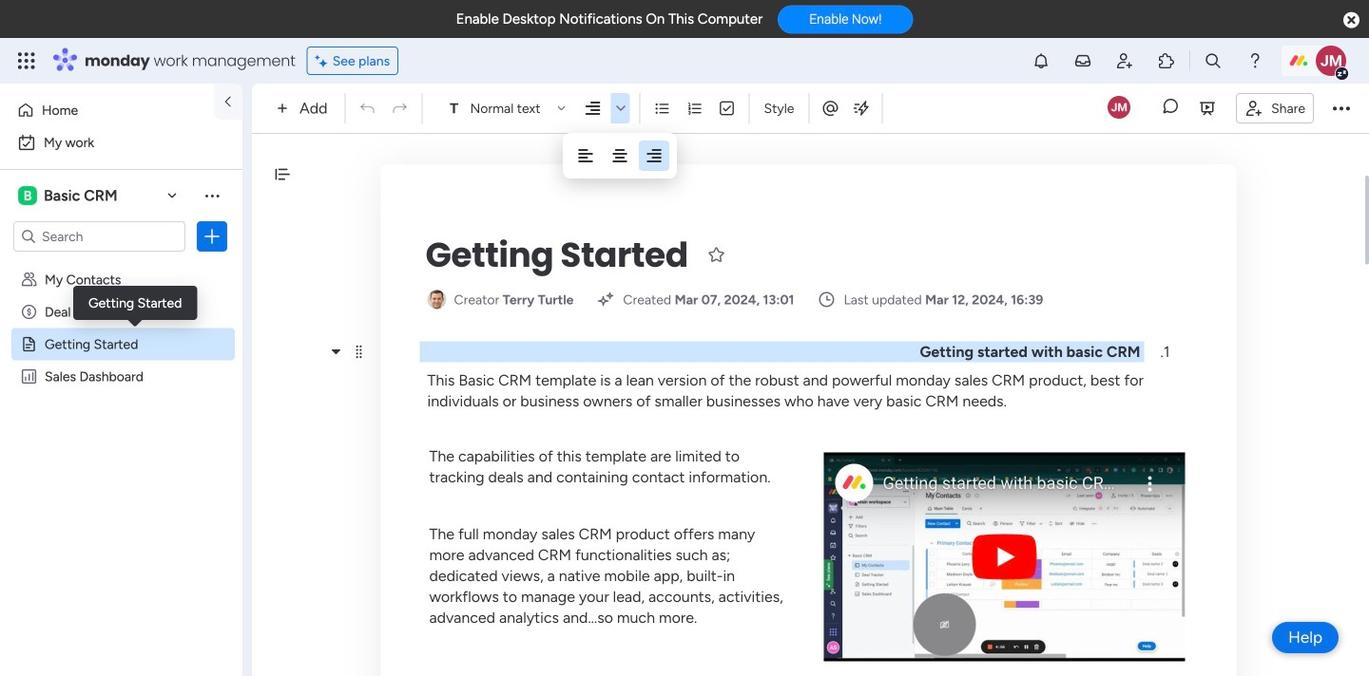 Task type: describe. For each thing, give the bounding box(es) containing it.
public board image
[[20, 336, 38, 354]]

board activity image
[[1108, 96, 1130, 119]]

button padding image
[[645, 146, 664, 165]]

monday marketplace image
[[1157, 51, 1176, 70]]

dynamic values image
[[851, 99, 870, 118]]

public dashboard image
[[20, 368, 38, 386]]

0 vertical spatial option
[[11, 95, 202, 125]]

workspace selection element
[[18, 184, 120, 207]]

bulleted list image
[[654, 100, 671, 117]]

dapulse close image
[[1343, 11, 1359, 30]]

v2 ellipsis image
[[1333, 96, 1350, 121]]

2 vertical spatial option
[[0, 263, 242, 267]]

select product image
[[17, 51, 36, 70]]

add to favorites image
[[707, 245, 726, 264]]

search everything image
[[1204, 51, 1223, 70]]



Task type: vqa. For each thing, say whether or not it's contained in the screenshot.
the bottom See
no



Task type: locate. For each thing, give the bounding box(es) containing it.
jeremy miller image
[[1316, 46, 1346, 76]]

option
[[11, 95, 202, 125], [11, 127, 231, 158], [0, 263, 242, 267]]

0 horizontal spatial button padding image
[[576, 146, 595, 165]]

options image
[[202, 227, 222, 246]]

invite members image
[[1115, 51, 1134, 70]]

1 button padding image from the left
[[576, 146, 595, 165]]

workspace options image
[[202, 186, 222, 205]]

checklist image
[[718, 100, 735, 117]]

notifications image
[[1032, 51, 1051, 70]]

update feed image
[[1073, 51, 1092, 70]]

list box
[[0, 260, 242, 650]]

workspace image
[[18, 185, 37, 206]]

None field
[[421, 231, 693, 280]]

1 vertical spatial option
[[11, 127, 231, 158]]

help image
[[1245, 51, 1264, 70]]

1 horizontal spatial button padding image
[[610, 146, 629, 165]]

numbered list image
[[686, 100, 703, 117]]

button padding image
[[576, 146, 595, 165], [610, 146, 629, 165]]

Search in workspace field
[[40, 226, 159, 248]]

2 button padding image from the left
[[610, 146, 629, 165]]

mention image
[[821, 99, 840, 118]]

see plans image
[[315, 50, 332, 72]]



